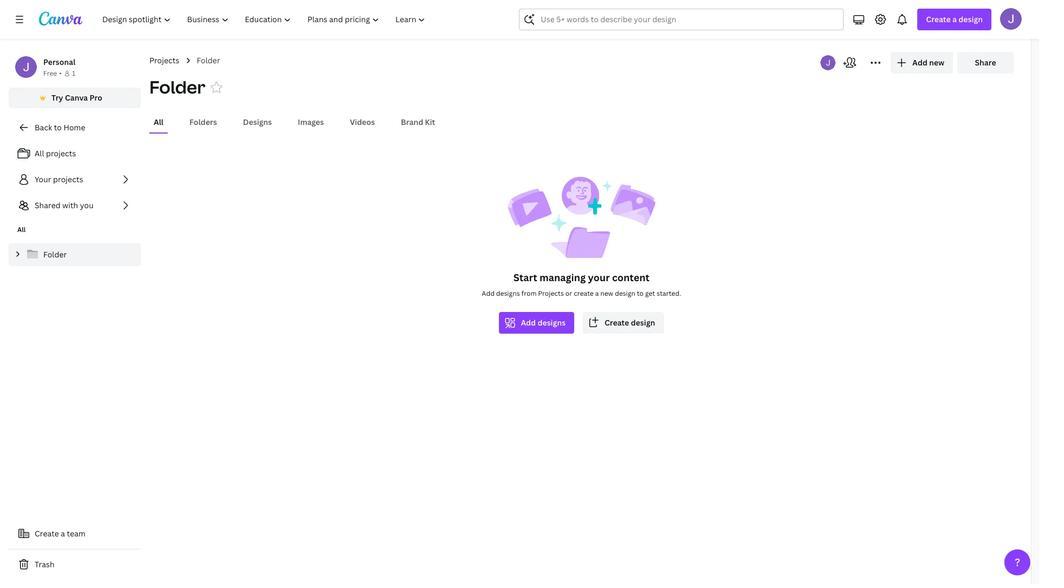 Task type: describe. For each thing, give the bounding box(es) containing it.
videos
[[350, 117, 375, 127]]

projects for your projects
[[53, 174, 83, 185]]

Search search field
[[541, 9, 823, 30]]

from
[[522, 289, 537, 298]]

create design button
[[583, 312, 664, 334]]

projects link
[[149, 55, 179, 67]]

jacob simon image
[[1001, 8, 1022, 30]]

•
[[59, 69, 62, 78]]

brand
[[401, 117, 423, 127]]

get
[[645, 289, 655, 298]]

share button
[[958, 52, 1014, 74]]

your projects link
[[9, 169, 141, 191]]

folder for the folder button
[[149, 75, 205, 99]]

0 vertical spatial projects
[[149, 55, 179, 66]]

pro
[[90, 93, 102, 103]]

0 horizontal spatial all
[[17, 225, 26, 234]]

add for add new
[[913, 57, 928, 68]]

design inside dropdown button
[[959, 14, 983, 24]]

your
[[588, 271, 610, 284]]

design inside start managing your content add designs from projects or create a new design to get started.
[[615, 289, 636, 298]]

folder for 'folder' link to the right
[[197, 55, 220, 66]]

brand kit
[[401, 117, 435, 127]]

folders button
[[185, 112, 221, 133]]

create for create a design
[[927, 14, 951, 24]]

start
[[514, 271, 537, 284]]

a for team
[[61, 529, 65, 539]]

projects for all projects
[[46, 148, 76, 159]]

create design
[[605, 318, 655, 328]]

list containing all projects
[[9, 143, 141, 217]]

designs inside button
[[538, 318, 566, 328]]

create a team button
[[9, 524, 141, 545]]

designs inside start managing your content add designs from projects or create a new design to get started.
[[496, 289, 520, 298]]

you
[[80, 200, 94, 211]]

folder button
[[149, 75, 205, 99]]

a inside start managing your content add designs from projects or create a new design to get started.
[[595, 289, 599, 298]]

designs button
[[239, 112, 276, 133]]

shared
[[35, 200, 60, 211]]

videos button
[[346, 112, 379, 133]]

share
[[975, 57, 996, 68]]

create a design
[[927, 14, 983, 24]]

your projects
[[35, 174, 83, 185]]

all projects
[[35, 148, 76, 159]]

a for design
[[953, 14, 957, 24]]

add designs button
[[499, 312, 575, 334]]

create for create design
[[605, 318, 629, 328]]



Task type: vqa. For each thing, say whether or not it's contained in the screenshot.
apps inside the button
no



Task type: locate. For each thing, give the bounding box(es) containing it.
0 vertical spatial folder
[[197, 55, 220, 66]]

all button
[[149, 112, 168, 133]]

trash link
[[9, 554, 141, 576]]

1 vertical spatial designs
[[538, 318, 566, 328]]

all
[[154, 117, 164, 127], [35, 148, 44, 159], [17, 225, 26, 234]]

folder
[[197, 55, 220, 66], [149, 75, 205, 99], [43, 250, 67, 260]]

2 vertical spatial create
[[35, 529, 59, 539]]

1 vertical spatial projects
[[53, 174, 83, 185]]

None search field
[[519, 9, 844, 30]]

2 vertical spatial a
[[61, 529, 65, 539]]

2 vertical spatial all
[[17, 225, 26, 234]]

2 vertical spatial add
[[521, 318, 536, 328]]

design down get
[[631, 318, 655, 328]]

0 horizontal spatial create
[[35, 529, 59, 539]]

list
[[9, 143, 141, 217]]

projects down the back to home
[[46, 148, 76, 159]]

1 vertical spatial new
[[601, 289, 614, 298]]

1 vertical spatial a
[[595, 289, 599, 298]]

to left get
[[637, 289, 644, 298]]

all for the 'all' button
[[154, 117, 164, 127]]

start managing your content add designs from projects or create a new design to get started.
[[482, 271, 681, 298]]

folder down shared
[[43, 250, 67, 260]]

brand kit button
[[397, 112, 440, 133]]

shared with you
[[35, 200, 94, 211]]

with
[[62, 200, 78, 211]]

0 vertical spatial create
[[927, 14, 951, 24]]

1 vertical spatial folder link
[[9, 244, 141, 266]]

free
[[43, 69, 57, 78]]

create a team
[[35, 529, 85, 539]]

create up add new
[[927, 14, 951, 24]]

add
[[913, 57, 928, 68], [482, 289, 495, 298], [521, 318, 536, 328]]

0 horizontal spatial projects
[[149, 55, 179, 66]]

to inside start managing your content add designs from projects or create a new design to get started.
[[637, 289, 644, 298]]

0 horizontal spatial new
[[601, 289, 614, 298]]

free •
[[43, 69, 62, 78]]

new inside start managing your content add designs from projects or create a new design to get started.
[[601, 289, 614, 298]]

all for all projects
[[35, 148, 44, 159]]

top level navigation element
[[95, 9, 435, 30]]

a
[[953, 14, 957, 24], [595, 289, 599, 298], [61, 529, 65, 539]]

2 vertical spatial folder
[[43, 250, 67, 260]]

to
[[54, 122, 62, 133], [637, 289, 644, 298]]

try canva pro
[[51, 93, 102, 103]]

projects
[[46, 148, 76, 159], [53, 174, 83, 185]]

started.
[[657, 289, 681, 298]]

1
[[72, 69, 75, 78]]

add new button
[[891, 52, 953, 74]]

2 horizontal spatial create
[[927, 14, 951, 24]]

folder link
[[197, 55, 220, 67], [9, 244, 141, 266]]

1 horizontal spatial a
[[595, 289, 599, 298]]

2 vertical spatial design
[[631, 318, 655, 328]]

folders
[[190, 117, 217, 127]]

add for add designs
[[521, 318, 536, 328]]

images button
[[294, 112, 328, 133]]

all projects link
[[9, 143, 141, 165]]

1 vertical spatial to
[[637, 289, 644, 298]]

projects left "or"
[[538, 289, 564, 298]]

add inside button
[[521, 318, 536, 328]]

design down content
[[615, 289, 636, 298]]

kit
[[425, 117, 435, 127]]

a inside "create a design" dropdown button
[[953, 14, 957, 24]]

add new
[[913, 57, 945, 68]]

0 vertical spatial add
[[913, 57, 928, 68]]

0 vertical spatial projects
[[46, 148, 76, 159]]

folder link up the folder button
[[197, 55, 220, 67]]

1 horizontal spatial to
[[637, 289, 644, 298]]

1 vertical spatial projects
[[538, 289, 564, 298]]

back
[[35, 122, 52, 133]]

0 vertical spatial design
[[959, 14, 983, 24]]

back to home
[[35, 122, 85, 133]]

all inside list
[[35, 148, 44, 159]]

1 horizontal spatial folder link
[[197, 55, 220, 67]]

projects up the folder button
[[149, 55, 179, 66]]

1 horizontal spatial create
[[605, 318, 629, 328]]

0 horizontal spatial folder link
[[9, 244, 141, 266]]

1 horizontal spatial projects
[[538, 289, 564, 298]]

new inside dropdown button
[[930, 57, 945, 68]]

designs down "or"
[[538, 318, 566, 328]]

folder up the folder button
[[197, 55, 220, 66]]

1 vertical spatial folder
[[149, 75, 205, 99]]

back to home link
[[9, 117, 141, 139]]

0 vertical spatial designs
[[496, 289, 520, 298]]

or
[[566, 289, 572, 298]]

create left team
[[35, 529, 59, 539]]

designs left from
[[496, 289, 520, 298]]

1 horizontal spatial new
[[930, 57, 945, 68]]

projects inside 'your projects' link
[[53, 174, 83, 185]]

add inside start managing your content add designs from projects or create a new design to get started.
[[482, 289, 495, 298]]

all inside button
[[154, 117, 164, 127]]

to right back
[[54, 122, 62, 133]]

try canva pro button
[[9, 88, 141, 108]]

canva
[[65, 93, 88, 103]]

0 vertical spatial a
[[953, 14, 957, 24]]

0 vertical spatial new
[[930, 57, 945, 68]]

1 vertical spatial design
[[615, 289, 636, 298]]

projects right your
[[53, 174, 83, 185]]

1 vertical spatial add
[[482, 289, 495, 298]]

try
[[51, 93, 63, 103]]

a inside create a team button
[[61, 529, 65, 539]]

create for create a team
[[35, 529, 59, 539]]

2 horizontal spatial all
[[154, 117, 164, 127]]

managing
[[540, 271, 586, 284]]

1 horizontal spatial designs
[[538, 318, 566, 328]]

0 horizontal spatial designs
[[496, 289, 520, 298]]

0 horizontal spatial a
[[61, 529, 65, 539]]

create down content
[[605, 318, 629, 328]]

create
[[574, 289, 594, 298]]

create a design button
[[918, 9, 992, 30]]

0 vertical spatial to
[[54, 122, 62, 133]]

0 vertical spatial folder link
[[197, 55, 220, 67]]

designs
[[243, 117, 272, 127]]

1 vertical spatial create
[[605, 318, 629, 328]]

design inside button
[[631, 318, 655, 328]]

1 vertical spatial all
[[35, 148, 44, 159]]

home
[[64, 122, 85, 133]]

personal
[[43, 57, 75, 67]]

your
[[35, 174, 51, 185]]

0 horizontal spatial to
[[54, 122, 62, 133]]

2 horizontal spatial a
[[953, 14, 957, 24]]

add designs
[[521, 318, 566, 328]]

projects
[[149, 55, 179, 66], [538, 289, 564, 298]]

add inside dropdown button
[[913, 57, 928, 68]]

1 horizontal spatial add
[[521, 318, 536, 328]]

projects inside start managing your content add designs from projects or create a new design to get started.
[[538, 289, 564, 298]]

to inside the back to home link
[[54, 122, 62, 133]]

folder down projects link
[[149, 75, 205, 99]]

team
[[67, 529, 85, 539]]

projects inside all projects link
[[46, 148, 76, 159]]

0 horizontal spatial add
[[482, 289, 495, 298]]

1 horizontal spatial all
[[35, 148, 44, 159]]

folder link down the shared with you link
[[9, 244, 141, 266]]

new
[[930, 57, 945, 68], [601, 289, 614, 298]]

new down "create a design" dropdown button on the right
[[930, 57, 945, 68]]

create
[[927, 14, 951, 24], [605, 318, 629, 328], [35, 529, 59, 539]]

content
[[612, 271, 650, 284]]

images
[[298, 117, 324, 127]]

new down your
[[601, 289, 614, 298]]

trash
[[35, 560, 54, 570]]

2 horizontal spatial add
[[913, 57, 928, 68]]

designs
[[496, 289, 520, 298], [538, 318, 566, 328]]

design left jacob simon icon
[[959, 14, 983, 24]]

0 vertical spatial all
[[154, 117, 164, 127]]

shared with you link
[[9, 195, 141, 217]]

create inside dropdown button
[[927, 14, 951, 24]]

design
[[959, 14, 983, 24], [615, 289, 636, 298], [631, 318, 655, 328]]



